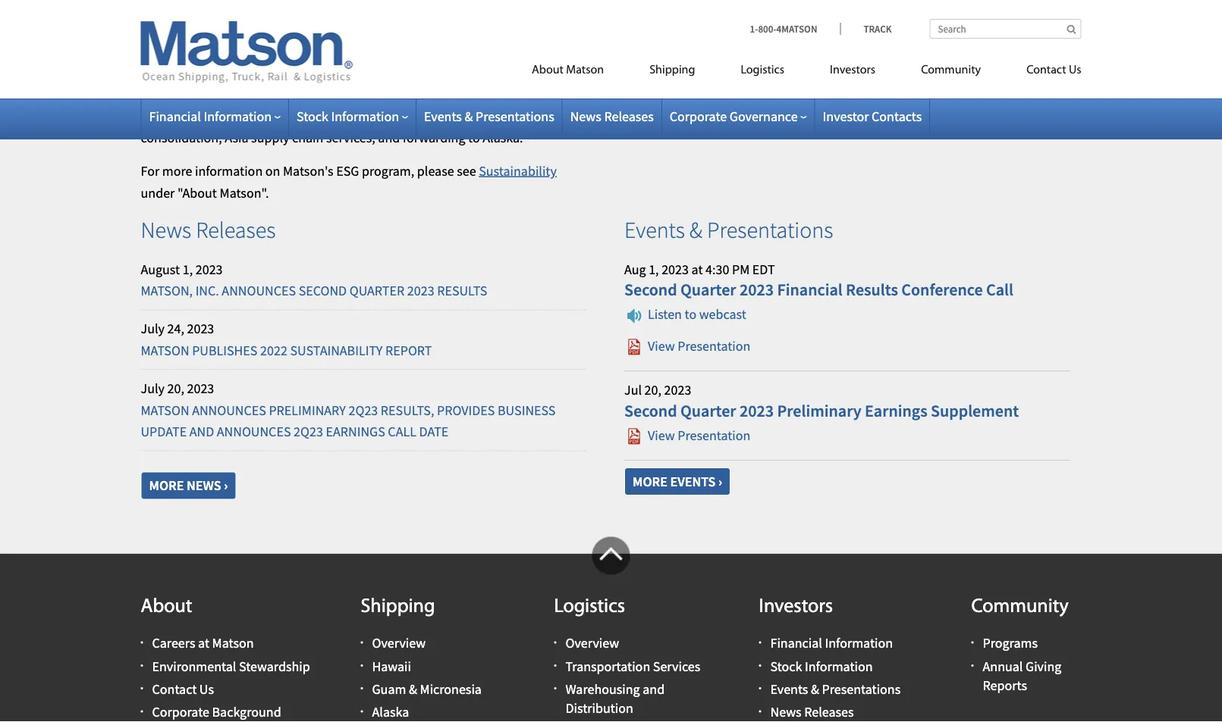 Task type: describe. For each thing, give the bounding box(es) containing it.
search image
[[1067, 24, 1076, 34]]

distribution
[[566, 701, 633, 718]]

matson, inc. announces second quarter 2023 results link
[[141, 283, 487, 300]]

overview for transportation
[[566, 636, 619, 653]]

financial for financial information stock information events & presentations news releases
[[770, 636, 822, 653]]

16,
[[656, 88, 669, 101]]

view inside jul 20, 2023 second quarter 2023 preliminary earnings supplement view presentation
[[648, 427, 675, 445]]

aug
[[624, 261, 646, 278]]

view presentation
[[648, 338, 751, 355]]

financial for financial information
[[149, 108, 201, 125]]

minutes
[[800, 119, 836, 133]]

overview link for shipping
[[372, 636, 426, 653]]

hawaii link
[[372, 659, 411, 676]]

warehousing and distribution link
[[566, 682, 665, 718]]

webcast
[[699, 307, 746, 324]]

1 vertical spatial events & presentations
[[624, 216, 833, 244]]

127,030
[[889, 3, 936, 20]]

1 horizontal spatial corporate
[[670, 108, 727, 125]]

Search search field
[[930, 19, 1081, 39]]

events & presentations link for the left financial information link
[[424, 108, 554, 125]]

15
[[787, 119, 798, 133]]

track
[[864, 22, 892, 35]]

environmental
[[152, 659, 236, 676]]

1 horizontal spatial financial information link
[[770, 636, 893, 653]]

programs annual giving reports
[[983, 636, 1062, 695]]

results
[[846, 280, 898, 301]]

0 vertical spatial pm
[[713, 88, 727, 101]]

matson publishes 2022 sustainability report link
[[141, 343, 432, 360]]

refinitiv.
[[702, 119, 741, 133]]

2023 for publishes
[[187, 321, 214, 338]]

careers at matson environmental stewardship contact us corporate background
[[152, 636, 310, 722]]

see
[[457, 163, 476, 180]]

"about
[[177, 185, 217, 202]]

transportation services link
[[566, 659, 700, 676]]

2023 for 4:30
[[662, 261, 689, 278]]

august 1, 2023 matson, inc. announces second quarter 2023 results
[[141, 261, 487, 300]]

under
[[141, 185, 175, 202]]

releases inside financial information stock information events & presentations news releases
[[804, 705, 854, 722]]

stewardship
[[239, 659, 310, 676]]

earnings
[[865, 401, 928, 422]]

hawaii
[[372, 659, 411, 676]]

top menu navigation
[[464, 57, 1081, 88]]

logistics link
[[718, 57, 807, 88]]

giving
[[1026, 659, 1062, 676]]

minimum
[[743, 119, 785, 133]]

delayed.
[[838, 119, 876, 133]]

warehousing
[[566, 682, 640, 699]]

matson's
[[283, 163, 334, 180]]

1, for quarter
[[183, 261, 193, 278]]

$97.49
[[889, 25, 929, 42]]

0 vertical spatial news releases
[[570, 108, 654, 125]]

stock inside financial information stock information events & presentations news releases
[[770, 659, 802, 676]]

about for about matson
[[532, 64, 564, 76]]

preliminary
[[777, 401, 861, 422]]

0 vertical spatial contact us link
[[1004, 57, 1081, 88]]

and
[[189, 424, 214, 441]]

› for releases
[[224, 478, 228, 495]]

edt inside "aug 1, 2023 at 4:30 pm edt second quarter 2023 financial results conference call"
[[752, 261, 775, 278]]

please
[[417, 163, 454, 180]]

sustainability
[[479, 163, 557, 180]]

second inside jul 20, 2023 second quarter 2023 preliminary earnings supplement view presentation
[[624, 401, 677, 422]]

matson for 24,
[[141, 343, 189, 360]]

stock information link for events & presentations link related to the left financial information link
[[297, 108, 408, 125]]

view inside "second quarter 2023 financial results conference call" article
[[648, 338, 675, 355]]

jul 20, 2023 second quarter 2023 preliminary earnings supplement view presentation
[[624, 382, 1019, 445]]

reports
[[983, 678, 1027, 695]]

second quarter 2023 preliminary earnings supplement article
[[624, 380, 1070, 453]]

announces inside the august 1, 2023 matson, inc. announces second quarter 2023 results
[[222, 283, 296, 300]]

view presentation link inside second quarter 2023 preliminary earnings supplement article
[[624, 427, 751, 445]]

matson".
[[220, 185, 269, 202]]

careers
[[152, 636, 195, 653]]

july 20, 2023 matson announces preliminary 2q23 results, provides business update and announces 2q23 earnings call date
[[141, 380, 556, 441]]

2023 for inc.
[[196, 261, 223, 278]]

pm inside "aug 1, 2023 at 4:30 pm edt second quarter 2023 financial results conference call"
[[732, 261, 750, 278]]

1-800-4matson link
[[750, 22, 840, 35]]

report
[[385, 343, 432, 360]]

investors link
[[807, 57, 898, 88]]

more for events
[[633, 474, 667, 491]]

2023 left preliminary
[[740, 401, 774, 422]]

contact inside top menu navigation
[[1026, 64, 1066, 76]]

news releases link for events & presentations link corresponding to the rightmost financial information link
[[770, 705, 854, 722]]

careers at matson link
[[152, 636, 254, 653]]

1 vertical spatial announces
[[192, 402, 266, 419]]

us inside top menu navigation
[[1069, 64, 1081, 76]]

4:10
[[694, 88, 711, 101]]

0 vertical spatial presentations
[[476, 108, 554, 125]]

services
[[653, 659, 700, 676]]

matson,
[[141, 283, 193, 300]]

governance
[[730, 108, 798, 125]]

conference
[[901, 280, 983, 301]]

2023 for quarter
[[664, 382, 691, 399]]

corporate governance link
[[670, 108, 807, 125]]

information for stock information
[[331, 108, 399, 125]]

overview link for logistics
[[566, 636, 619, 653]]

1-800-4matson
[[750, 22, 817, 35]]

quarter inside "aug 1, 2023 at 4:30 pm edt second quarter 2023 financial results conference call"
[[680, 280, 736, 301]]

investor contacts link
[[823, 108, 922, 125]]

preliminary
[[269, 402, 346, 419]]

events & presentations link for the rightmost financial information link
[[770, 682, 901, 699]]

call
[[986, 280, 1013, 301]]

about matson
[[532, 64, 604, 76]]

corporate inside careers at matson environmental stewardship contact us corporate background
[[152, 705, 209, 722]]

› for &
[[718, 474, 722, 491]]

investor
[[823, 108, 869, 125]]

1 vertical spatial 2q23
[[294, 424, 323, 441]]

results,
[[381, 402, 434, 419]]

contact us
[[1026, 64, 1081, 76]]

more
[[162, 163, 192, 180]]

micronesia
[[420, 682, 482, 699]]

financial information
[[149, 108, 272, 125]]

publishes
[[192, 343, 258, 360]]

0 horizontal spatial news releases
[[141, 216, 276, 244]]

logistics inside top menu navigation
[[741, 64, 784, 76]]

4matson
[[776, 22, 817, 35]]

guam & micronesia link
[[372, 682, 482, 699]]

1 view presentation link from the top
[[624, 338, 751, 355]]

1 vertical spatial investors
[[759, 598, 833, 618]]

sustainability link
[[479, 163, 557, 180]]

information for financial information
[[204, 108, 272, 125]]

& inside the overview hawaii guam & micronesia alaska
[[409, 682, 417, 699]]

corporate background link
[[152, 705, 281, 722]]

provided
[[647, 119, 687, 133]]



Task type: vqa. For each thing, say whether or not it's contained in the screenshot.


Task type: locate. For each thing, give the bounding box(es) containing it.
announces right inc. at the left of the page
[[222, 283, 296, 300]]

footer containing about
[[0, 538, 1222, 723]]

20, right jul at the right
[[645, 382, 662, 399]]

second
[[299, 283, 347, 300]]

0 horizontal spatial ›
[[224, 478, 228, 495]]

0 horizontal spatial events & presentations link
[[424, 108, 554, 125]]

overview link
[[372, 636, 426, 653], [566, 636, 619, 653]]

0 vertical spatial events & presentations
[[424, 108, 554, 125]]

2023 right "24,"
[[187, 321, 214, 338]]

0 horizontal spatial logistics
[[554, 598, 625, 618]]

2023 left 'results'
[[407, 283, 434, 300]]

0 horizontal spatial events & presentations
[[424, 108, 554, 125]]

us up corporate background link
[[199, 682, 214, 699]]

overview
[[372, 636, 426, 653], [566, 636, 619, 653]]

2 second from the top
[[624, 401, 677, 422]]

news releases link
[[570, 108, 654, 125], [770, 705, 854, 722]]

news inside financial information stock information events & presentations news releases
[[770, 705, 802, 722]]

0 vertical spatial quarter
[[680, 280, 736, 301]]

matson announces preliminary 2q23 results, provides business update and announces 2q23 earnings call date link
[[141, 402, 556, 441]]

corporate
[[670, 108, 727, 125], [152, 705, 209, 722]]

1 horizontal spatial news releases link
[[770, 705, 854, 722]]

annual giving reports link
[[983, 659, 1062, 695]]

view presentation link up more events ›
[[624, 427, 751, 445]]

logistics down 800-
[[741, 64, 784, 76]]

presentation inside jul 20, 2023 second quarter 2023 preliminary earnings supplement view presentation
[[678, 427, 751, 445]]

corporate down 4:10
[[670, 108, 727, 125]]

0 vertical spatial july
[[141, 321, 165, 338]]

1 vertical spatial releases
[[196, 216, 276, 244]]

1 vertical spatial presentations
[[707, 216, 833, 244]]

contact us link down search icon
[[1004, 57, 1081, 88]]

july
[[141, 321, 165, 338], [141, 380, 165, 397]]

2023 up and
[[187, 380, 214, 397]]

investor contacts
[[823, 108, 922, 125]]

1 horizontal spatial 20,
[[645, 382, 662, 399]]

view down listen
[[648, 338, 675, 355]]

1, right august
[[183, 261, 193, 278]]

more for news
[[149, 478, 184, 495]]

shipping up hawaii
[[361, 598, 435, 618]]

20, inside jul 20, 2023 second quarter 2023 preliminary earnings supplement view presentation
[[645, 382, 662, 399]]

2023 inside july 24, 2023 matson publishes 2022 sustainability report
[[187, 321, 214, 338]]

matson up update
[[141, 402, 189, 419]]

events inside financial information stock information events & presentations news releases
[[770, 682, 808, 699]]

1 horizontal spatial stock information link
[[770, 659, 873, 676]]

0 vertical spatial view
[[648, 338, 675, 355]]

sustainability
[[290, 343, 383, 360]]

1 horizontal spatial contact
[[1026, 64, 1066, 76]]

financial
[[149, 108, 201, 125], [777, 280, 843, 301], [770, 636, 822, 653]]

1 vertical spatial at
[[198, 636, 209, 653]]

view
[[648, 338, 675, 355], [648, 427, 675, 445]]

us inside careers at matson environmental stewardship contact us corporate background
[[199, 682, 214, 699]]

0 horizontal spatial at
[[198, 636, 209, 653]]

quarter down view presentation
[[680, 401, 736, 422]]

20, up update
[[167, 380, 184, 397]]

presentations inside financial information stock information events & presentations news releases
[[822, 682, 901, 699]]

stock
[[297, 108, 328, 125], [770, 659, 802, 676]]

us
[[1069, 64, 1081, 76], [199, 682, 214, 699]]

financial inside financial information stock information events & presentations news releases
[[770, 636, 822, 653]]

news releases down "about
[[141, 216, 276, 244]]

information for financial information stock information events & presentations news releases
[[825, 636, 893, 653]]

1 overview from the left
[[372, 636, 426, 653]]

1-
[[750, 22, 758, 35]]

presentations
[[476, 108, 554, 125], [707, 216, 833, 244], [822, 682, 901, 699]]

events
[[424, 108, 462, 125], [624, 216, 685, 244], [670, 474, 716, 491], [770, 682, 808, 699]]

1 second from the top
[[624, 280, 677, 301]]

1 overview link from the left
[[372, 636, 426, 653]]

corporate down environmental
[[152, 705, 209, 722]]

2 vertical spatial presentations
[[822, 682, 901, 699]]

overview inside overview transportation services warehousing and distribution
[[566, 636, 619, 653]]

esg
[[336, 163, 359, 180]]

earnings
[[326, 424, 385, 441]]

news releases down 'oct'
[[570, 108, 654, 125]]

0 vertical spatial logistics
[[741, 64, 784, 76]]

environmental stewardship link
[[152, 659, 310, 676]]

information
[[204, 108, 272, 125], [331, 108, 399, 125], [825, 636, 893, 653], [805, 659, 873, 676]]

more news ›
[[149, 478, 228, 495]]

at
[[692, 261, 703, 278], [198, 636, 209, 653]]

0 vertical spatial stock
[[297, 108, 328, 125]]

community up programs link
[[971, 598, 1069, 618]]

contact us link down environmental
[[152, 682, 214, 699]]

second
[[624, 280, 677, 301], [624, 401, 677, 422]]

2 vertical spatial announces
[[217, 424, 291, 441]]

2023 right aug
[[662, 261, 689, 278]]

2023 for announces
[[187, 380, 214, 397]]

0 vertical spatial announces
[[222, 283, 296, 300]]

1 horizontal spatial 2q23
[[349, 402, 378, 419]]

at inside careers at matson environmental stewardship contact us corporate background
[[198, 636, 209, 653]]

0 vertical spatial events & presentations link
[[424, 108, 554, 125]]

0 vertical spatial financial
[[149, 108, 201, 125]]

2 vertical spatial financial
[[770, 636, 822, 653]]

contact down search search field on the right of the page
[[1026, 64, 1066, 76]]

matson for 20,
[[141, 402, 189, 419]]

24,
[[167, 321, 184, 338]]

program,
[[362, 163, 414, 180]]

view presentation link down the listen to webcast link
[[624, 338, 751, 355]]

events & presentations
[[424, 108, 554, 125], [624, 216, 833, 244]]

news releases link for events & presentations link related to the left financial information link
[[570, 108, 654, 125]]

0 vertical spatial at
[[692, 261, 703, 278]]

0 vertical spatial matson
[[566, 64, 604, 76]]

1 vertical spatial contact us link
[[152, 682, 214, 699]]

&
[[465, 108, 473, 125], [689, 216, 703, 244], [409, 682, 417, 699], [811, 682, 819, 699]]

matson down "24,"
[[141, 343, 189, 360]]

2 view presentation link from the top
[[624, 427, 751, 445]]

0 horizontal spatial financial information link
[[149, 108, 281, 125]]

1 vertical spatial us
[[199, 682, 214, 699]]

1 vertical spatial pm
[[732, 261, 750, 278]]

1 vertical spatial contact
[[152, 682, 197, 699]]

announces right and
[[217, 424, 291, 441]]

0 horizontal spatial releases
[[196, 216, 276, 244]]

july inside july 24, 2023 matson publishes 2022 sustainability report
[[141, 321, 165, 338]]

corporate governance
[[670, 108, 798, 125]]

0 horizontal spatial corporate
[[152, 705, 209, 722]]

for
[[141, 163, 159, 180]]

for more information on matson's esg program, please see sustainability under "about matson".
[[141, 163, 557, 202]]

0 vertical spatial community
[[921, 64, 981, 76]]

contact inside careers at matson environmental stewardship contact us corporate background
[[152, 682, 197, 699]]

1 horizontal spatial contact us link
[[1004, 57, 1081, 88]]

quarter
[[350, 283, 404, 300]]

1, inside the august 1, 2023 matson, inc. announces second quarter 2023 results
[[183, 261, 193, 278]]

1, inside "aug 1, 2023 at 4:30 pm edt second quarter 2023 financial results conference call"
[[649, 261, 659, 278]]

1 vertical spatial matson
[[212, 636, 254, 653]]

presentation
[[678, 338, 751, 355], [678, 427, 751, 445]]

presentation down webcast at right
[[678, 338, 751, 355]]

supplement
[[931, 401, 1019, 422]]

2 july from the top
[[141, 380, 165, 397]]

matson
[[141, 343, 189, 360], [141, 402, 189, 419]]

1 july from the top
[[141, 321, 165, 338]]

quarter
[[680, 280, 736, 301], [680, 401, 736, 422]]

2023 up webcast at right
[[740, 280, 774, 301]]

investors
[[830, 64, 876, 76], [759, 598, 833, 618]]

programs
[[983, 636, 1038, 653]]

events & presentations up see
[[424, 108, 554, 125]]

0 horizontal spatial about
[[141, 598, 192, 618]]

about for about
[[141, 598, 192, 618]]

second down jul at the right
[[624, 401, 677, 422]]

quarter inside jul 20, 2023 second quarter 2023 preliminary earnings supplement view presentation
[[680, 401, 736, 422]]

0 horizontal spatial us
[[199, 682, 214, 699]]

1 vertical spatial shipping
[[361, 598, 435, 618]]

0 horizontal spatial stock information link
[[297, 108, 408, 125]]

edt right 4:30
[[752, 261, 775, 278]]

2q23 down preliminary
[[294, 424, 323, 441]]

1 view from the top
[[648, 338, 675, 355]]

None search field
[[930, 19, 1081, 39]]

1 horizontal spatial ›
[[718, 474, 722, 491]]

1 vertical spatial quarter
[[680, 401, 736, 422]]

1 1, from the left
[[183, 261, 193, 278]]

july left "24,"
[[141, 321, 165, 338]]

2 horizontal spatial releases
[[804, 705, 854, 722]]

shipping up 16,
[[649, 64, 695, 76]]

investors inside top menu navigation
[[830, 64, 876, 76]]

2 1, from the left
[[649, 261, 659, 278]]

0 horizontal spatial 2q23
[[294, 424, 323, 441]]

1 horizontal spatial pm
[[732, 261, 750, 278]]

2 matson from the top
[[141, 402, 189, 419]]

2023 up inc. at the left of the page
[[196, 261, 223, 278]]

2 presentation from the top
[[678, 427, 751, 445]]

july for july 20, 2023 matson announces preliminary 2q23 results, provides business update and announces 2q23 earnings call date
[[141, 380, 165, 397]]

2023
[[671, 88, 692, 101], [196, 261, 223, 278], [662, 261, 689, 278], [740, 280, 774, 301], [407, 283, 434, 300], [187, 321, 214, 338], [187, 380, 214, 397], [664, 382, 691, 399], [740, 401, 774, 422]]

announces up and
[[192, 402, 266, 419]]

matson inside top menu navigation
[[566, 64, 604, 76]]

0 vertical spatial 2q23
[[349, 402, 378, 419]]

0 horizontal spatial stock
[[297, 108, 328, 125]]

0 horizontal spatial 1,
[[183, 261, 193, 278]]

news releases
[[570, 108, 654, 125], [141, 216, 276, 244]]

news
[[570, 108, 601, 125], [141, 216, 191, 244], [187, 478, 221, 495], [770, 705, 802, 722]]

financial inside "aug 1, 2023 at 4:30 pm edt second quarter 2023 financial results conference call"
[[777, 280, 843, 301]]

shipping inside shipping link
[[649, 64, 695, 76]]

1 horizontal spatial logistics
[[741, 64, 784, 76]]

results
[[437, 283, 487, 300]]

›
[[718, 474, 722, 491], [224, 478, 228, 495]]

1 vertical spatial financial information link
[[770, 636, 893, 653]]

date
[[419, 424, 449, 441]]

overview link up hawaii
[[372, 636, 426, 653]]

0 vertical spatial second
[[624, 280, 677, 301]]

back to top image
[[592, 538, 630, 576]]

0 vertical spatial us
[[1069, 64, 1081, 76]]

2023 for pm
[[671, 88, 692, 101]]

alaska link
[[372, 705, 409, 722]]

matson inside july 24, 2023 matson publishes 2022 sustainability report
[[141, 343, 189, 360]]

2023 right 16,
[[671, 88, 692, 101]]

0 vertical spatial contact
[[1026, 64, 1066, 76]]

1, for second
[[649, 261, 659, 278]]

quarter down 4:30
[[680, 280, 736, 301]]

1 horizontal spatial overview
[[566, 636, 619, 653]]

about inside top menu navigation
[[532, 64, 564, 76]]

0 horizontal spatial matson
[[212, 636, 254, 653]]

0 horizontal spatial news releases link
[[570, 108, 654, 125]]

1 horizontal spatial overview link
[[566, 636, 619, 653]]

pm right 4:10
[[713, 88, 727, 101]]

at left 4:30
[[692, 261, 703, 278]]

0 vertical spatial financial information link
[[149, 108, 281, 125]]

update
[[141, 424, 187, 441]]

1 quarter from the top
[[680, 280, 736, 301]]

0 vertical spatial stock information link
[[297, 108, 408, 125]]

business
[[498, 402, 556, 419]]

listen to webcast
[[648, 307, 746, 324]]

july for july 24, 2023 matson publishes 2022 sustainability report
[[141, 321, 165, 338]]

overview inside the overview hawaii guam & micronesia alaska
[[372, 636, 426, 653]]

logistics down back to top 'image'
[[554, 598, 625, 618]]

1 horizontal spatial releases
[[604, 108, 654, 125]]

track link
[[840, 22, 892, 35]]

data provided by refinitiv. minimum 15 minutes delayed.
[[624, 119, 876, 133]]

0 horizontal spatial contact us link
[[152, 682, 214, 699]]

1 horizontal spatial events & presentations
[[624, 216, 833, 244]]

more events ›
[[633, 474, 722, 491]]

1 vertical spatial events & presentations link
[[770, 682, 901, 699]]

2 overview link from the left
[[566, 636, 619, 653]]

1 horizontal spatial 1,
[[649, 261, 659, 278]]

1 vertical spatial presentation
[[678, 427, 751, 445]]

stock information link for events & presentations link corresponding to the rightmost financial information link
[[770, 659, 873, 676]]

shipping inside footer
[[361, 598, 435, 618]]

matson inside july 20, 2023 matson announces preliminary 2q23 results, provides business update and announces 2q23 earnings call date
[[141, 402, 189, 419]]

2 vertical spatial releases
[[804, 705, 854, 722]]

1 vertical spatial matson
[[141, 402, 189, 419]]

events & presentations up 4:30
[[624, 216, 833, 244]]

2 overview from the left
[[566, 636, 619, 653]]

20, inside july 20, 2023 matson announces preliminary 2q23 results, provides business update and announces 2q23 earnings call date
[[167, 380, 184, 397]]

0 vertical spatial releases
[[604, 108, 654, 125]]

at inside "aug 1, 2023 at 4:30 pm edt second quarter 2023 financial results conference call"
[[692, 261, 703, 278]]

20, for matson
[[167, 380, 184, 397]]

second down aug
[[624, 280, 677, 301]]

1 matson from the top
[[141, 343, 189, 360]]

financial information stock information events & presentations news releases
[[770, 636, 901, 722]]

matson image
[[141, 21, 353, 83]]

1 vertical spatial community
[[971, 598, 1069, 618]]

transportation
[[566, 659, 650, 676]]

matson
[[566, 64, 604, 76], [212, 636, 254, 653]]

0 horizontal spatial more
[[149, 478, 184, 495]]

0 vertical spatial matson
[[141, 343, 189, 360]]

matson inside careers at matson environmental stewardship contact us corporate background
[[212, 636, 254, 653]]

overview up hawaii
[[372, 636, 426, 653]]

oct 16, 2023 4:10 pm edt
[[640, 88, 746, 101]]

0 vertical spatial investors
[[830, 64, 876, 76]]

1 horizontal spatial us
[[1069, 64, 1081, 76]]

1 vertical spatial financial
[[777, 280, 843, 301]]

provides
[[437, 402, 495, 419]]

800-
[[758, 22, 776, 35]]

contacts
[[872, 108, 922, 125]]

20, for second
[[645, 382, 662, 399]]

0 vertical spatial about
[[532, 64, 564, 76]]

contact down environmental
[[152, 682, 197, 699]]

1 vertical spatial logistics
[[554, 598, 625, 618]]

edt
[[729, 88, 746, 101], [752, 261, 775, 278]]

2q23
[[349, 402, 378, 419], [294, 424, 323, 441]]

by
[[689, 119, 700, 133]]

1 vertical spatial second
[[624, 401, 677, 422]]

2q23 up earnings
[[349, 402, 378, 419]]

july up update
[[141, 380, 165, 397]]

programs link
[[983, 636, 1038, 653]]

1 presentation from the top
[[678, 338, 751, 355]]

july inside july 20, 2023 matson announces preliminary 2q23 results, provides business update and announces 2q23 earnings call date
[[141, 380, 165, 397]]

2022
[[260, 343, 287, 360]]

community inside top menu navigation
[[921, 64, 981, 76]]

0 horizontal spatial edt
[[729, 88, 746, 101]]

1 horizontal spatial events & presentations link
[[770, 682, 901, 699]]

1 vertical spatial view presentation link
[[624, 427, 751, 445]]

2 quarter from the top
[[680, 401, 736, 422]]

shipping link
[[627, 57, 718, 88]]

0 vertical spatial corporate
[[670, 108, 727, 125]]

1 horizontal spatial at
[[692, 261, 703, 278]]

second inside "aug 1, 2023 at 4:30 pm edt second quarter 2023 financial results conference call"
[[624, 280, 677, 301]]

listen to webcast link
[[624, 307, 746, 324]]

presentation up more events ›
[[678, 427, 751, 445]]

events & presentations link
[[424, 108, 554, 125], [770, 682, 901, 699]]

0 vertical spatial shipping
[[649, 64, 695, 76]]

at up environmental
[[198, 636, 209, 653]]

jul
[[624, 382, 642, 399]]

contact us link
[[1004, 57, 1081, 88], [152, 682, 214, 699]]

financial information link
[[149, 108, 281, 125], [770, 636, 893, 653]]

alaska
[[372, 705, 409, 722]]

2023 inside july 20, 2023 matson announces preliminary 2q23 results, provides business update and announces 2q23 earnings call date
[[187, 380, 214, 397]]

overview link up transportation
[[566, 636, 619, 653]]

edt up corporate governance link
[[729, 88, 746, 101]]

0 horizontal spatial shipping
[[361, 598, 435, 618]]

information
[[195, 163, 263, 180]]

view up more events ›
[[648, 427, 675, 445]]

0 horizontal spatial overview link
[[372, 636, 426, 653]]

20,
[[167, 380, 184, 397], [645, 382, 662, 399]]

1 vertical spatial news releases
[[141, 216, 276, 244]]

second quarter 2023 financial results conference call article
[[624, 259, 1070, 364]]

pm right 4:30
[[732, 261, 750, 278]]

0 horizontal spatial overview
[[372, 636, 426, 653]]

stock information
[[297, 108, 399, 125]]

call
[[388, 424, 416, 441]]

2 view from the top
[[648, 427, 675, 445]]

& inside financial information stock information events & presentations news releases
[[811, 682, 819, 699]]

presentation inside "second quarter 2023 financial results conference call" article
[[678, 338, 751, 355]]

overview up transportation
[[566, 636, 619, 653]]

overview for hawaii
[[372, 636, 426, 653]]

guam
[[372, 682, 406, 699]]

0 vertical spatial view presentation link
[[624, 338, 751, 355]]

1, right aug
[[649, 261, 659, 278]]

1 horizontal spatial edt
[[752, 261, 775, 278]]

community down $97.49
[[921, 64, 981, 76]]

us down search icon
[[1069, 64, 1081, 76]]

aug 1, 2023 at 4:30 pm edt second quarter 2023 financial results conference call
[[624, 261, 1013, 301]]

2023 right jul at the right
[[664, 382, 691, 399]]

1 horizontal spatial matson
[[566, 64, 604, 76]]

community link
[[898, 57, 1004, 88]]

footer
[[0, 538, 1222, 723]]



